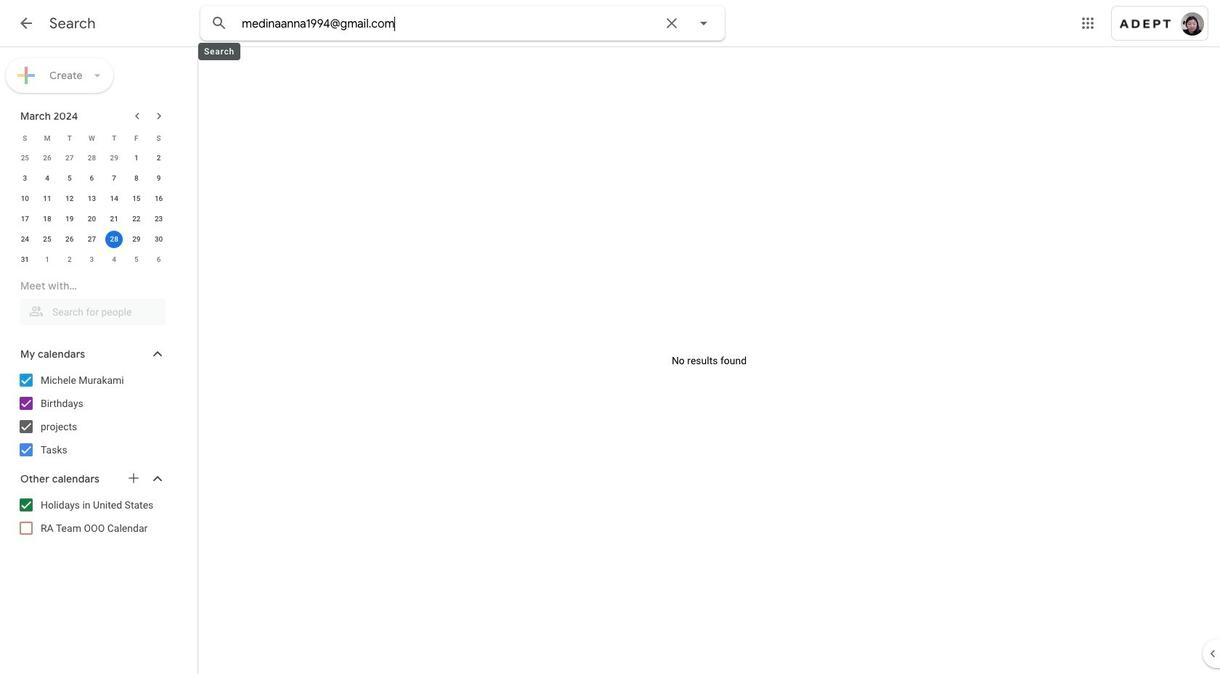 Task type: describe. For each thing, give the bounding box(es) containing it.
2 element
[[150, 150, 167, 167]]

5 row from the top
[[14, 209, 170, 230]]

21 element
[[105, 211, 123, 228]]

2 row from the top
[[14, 148, 170, 169]]

clear search image
[[657, 9, 686, 38]]

9 element
[[150, 170, 167, 187]]

28, today element
[[105, 231, 123, 248]]

none search field search for people to meet
[[0, 273, 180, 325]]

10 element
[[16, 190, 34, 208]]

6 row from the top
[[14, 230, 170, 250]]

april 6 element
[[150, 251, 167, 269]]

other calendars list
[[3, 494, 180, 540]]

3 row from the top
[[14, 169, 170, 189]]

8 element
[[128, 170, 145, 187]]

26 element
[[61, 231, 78, 248]]

31 element
[[16, 251, 34, 269]]

go back image
[[17, 15, 35, 32]]

my calendars list
[[3, 369, 180, 462]]

february 25 element
[[16, 150, 34, 167]]

27 element
[[83, 231, 101, 248]]

cell inside march 2024 grid
[[103, 230, 125, 250]]

16 element
[[150, 190, 167, 208]]

3 element
[[16, 170, 34, 187]]

4 row from the top
[[14, 189, 170, 209]]

7 element
[[105, 170, 123, 187]]

april 5 element
[[128, 251, 145, 269]]

february 27 element
[[61, 150, 78, 167]]



Task type: locate. For each thing, give the bounding box(es) containing it.
18 element
[[39, 211, 56, 228]]

row
[[14, 128, 170, 148], [14, 148, 170, 169], [14, 169, 170, 189], [14, 189, 170, 209], [14, 209, 170, 230], [14, 230, 170, 250], [14, 250, 170, 270]]

search options image
[[689, 9, 718, 38]]

april 1 element
[[39, 251, 56, 269]]

february 28 element
[[83, 150, 101, 167]]

february 26 element
[[39, 150, 56, 167]]

1 element
[[128, 150, 145, 167]]

12 element
[[61, 190, 78, 208]]

row down the february 28 element at the left
[[14, 169, 170, 189]]

30 element
[[150, 231, 167, 248]]

14 element
[[105, 190, 123, 208]]

Search text field
[[242, 17, 654, 31]]

5 element
[[61, 170, 78, 187]]

None search field
[[200, 6, 725, 41], [0, 273, 180, 325], [200, 6, 725, 41]]

22 element
[[128, 211, 145, 228]]

february 29 element
[[105, 150, 123, 167]]

11 element
[[39, 190, 56, 208]]

1 row from the top
[[14, 128, 170, 148]]

row up april 3 element
[[14, 230, 170, 250]]

17 element
[[16, 211, 34, 228]]

23 element
[[150, 211, 167, 228]]

6 element
[[83, 170, 101, 187]]

15 element
[[128, 190, 145, 208]]

24 element
[[16, 231, 34, 248]]

29 element
[[128, 231, 145, 248]]

april 3 element
[[83, 251, 101, 269]]

13 element
[[83, 190, 101, 208]]

april 2 element
[[61, 251, 78, 269]]

row group
[[14, 148, 170, 270]]

25 element
[[39, 231, 56, 248]]

20 element
[[83, 211, 101, 228]]

row up 27 element
[[14, 209, 170, 230]]

row down 27 element
[[14, 250, 170, 270]]

7 row from the top
[[14, 250, 170, 270]]

row up 20 element on the top
[[14, 189, 170, 209]]

search image
[[205, 9, 234, 38]]

row up 6 element
[[14, 148, 170, 169]]

19 element
[[61, 211, 78, 228]]

cell
[[103, 230, 125, 250]]

heading
[[49, 15, 96, 33]]

add other calendars image
[[126, 471, 141, 486]]

Search for people to meet text field
[[29, 299, 157, 325]]

4 element
[[39, 170, 56, 187]]

row up the february 28 element at the left
[[14, 128, 170, 148]]

april 4 element
[[105, 251, 123, 269]]

march 2024 grid
[[14, 128, 170, 270]]



Task type: vqa. For each thing, say whether or not it's contained in the screenshot.
1 within Grid
no



